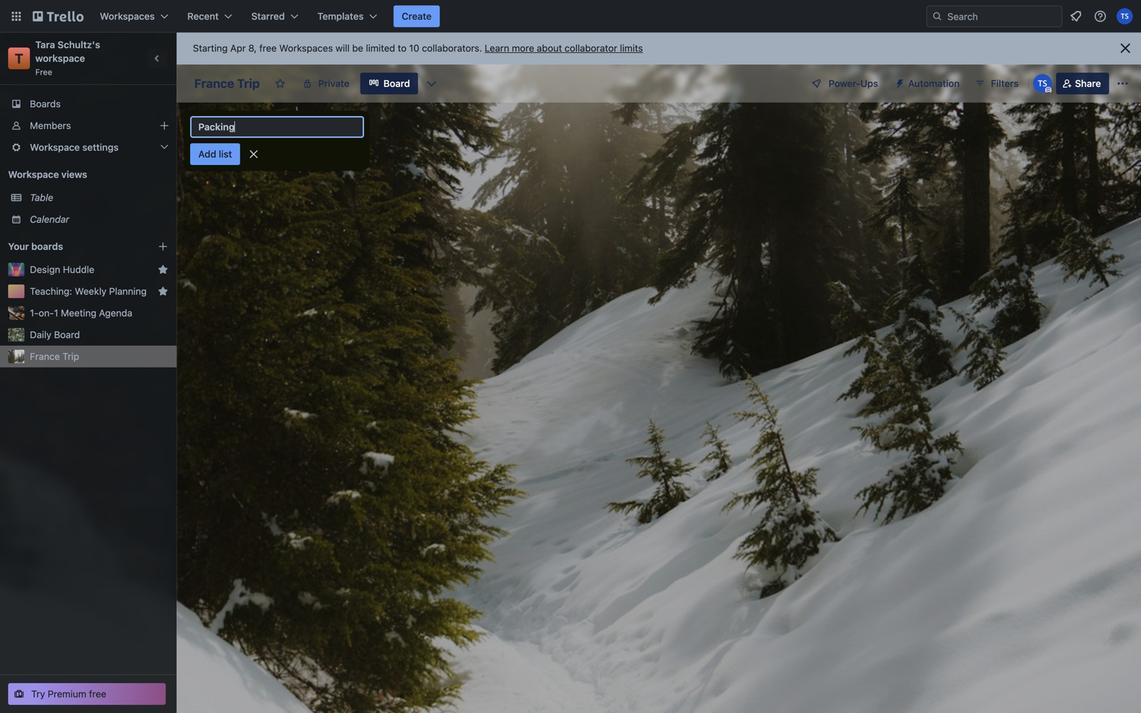 Task type: vqa. For each thing, say whether or not it's contained in the screenshot.
bottommost Trip
yes



Task type: describe. For each thing, give the bounding box(es) containing it.
t
[[15, 50, 23, 66]]

design huddle button
[[30, 263, 152, 277]]

starred icon image for teaching: weekly planning
[[158, 286, 169, 297]]

premium
[[48, 689, 86, 700]]

1-on-1 meeting agenda
[[30, 307, 132, 319]]

board inside board link
[[384, 78, 410, 89]]

board link
[[361, 73, 418, 94]]

workspace settings button
[[0, 137, 177, 158]]

on-
[[39, 307, 54, 319]]

workspace for workspace settings
[[30, 142, 80, 153]]

customize views image
[[425, 77, 439, 90]]

teaching: weekly planning
[[30, 286, 147, 297]]

add list button
[[190, 143, 240, 165]]

private button
[[294, 73, 358, 94]]

members
[[30, 120, 71, 131]]

daily board link
[[30, 328, 169, 342]]

automation button
[[889, 73, 968, 94]]

search image
[[932, 11, 943, 22]]

add list
[[198, 148, 232, 160]]

1 vertical spatial trip
[[62, 351, 79, 362]]

workspaces button
[[92, 5, 177, 27]]

teaching: weekly planning button
[[30, 285, 152, 298]]

calendar link
[[30, 213, 169, 226]]

recent
[[187, 11, 219, 22]]

free inside 'try premium free' button
[[89, 689, 106, 700]]

starting
[[193, 42, 228, 54]]

be
[[352, 42, 363, 54]]

limits
[[620, 42, 643, 54]]

about
[[537, 42, 562, 54]]

filters
[[991, 78, 1019, 89]]

members link
[[0, 115, 177, 137]]

private
[[318, 78, 350, 89]]

tara
[[35, 39, 55, 50]]

recent button
[[179, 5, 241, 27]]

france trip link
[[30, 350, 169, 364]]

show menu image
[[1116, 77, 1130, 90]]

back to home image
[[33, 5, 84, 27]]

workspace for workspace views
[[8, 169, 59, 180]]

teaching:
[[30, 286, 72, 297]]

learn
[[485, 42, 509, 54]]

board inside daily board link
[[54, 329, 80, 340]]

table
[[30, 192, 53, 203]]

create
[[402, 11, 432, 22]]

try premium free
[[31, 689, 106, 700]]

your
[[8, 241, 29, 252]]

weekly
[[75, 286, 107, 297]]

table link
[[30, 191, 169, 205]]

calendar
[[30, 214, 69, 225]]

sm image
[[889, 73, 908, 92]]

templates
[[318, 11, 364, 22]]

0 horizontal spatial france trip
[[30, 351, 79, 362]]

Board name text field
[[188, 73, 267, 94]]

0 vertical spatial free
[[259, 42, 277, 54]]

1 vertical spatial workspaces
[[279, 42, 333, 54]]

templates button
[[309, 5, 386, 27]]

france inside france trip text box
[[194, 76, 234, 91]]

share button
[[1056, 73, 1110, 94]]

10
[[409, 42, 419, 54]]

starred
[[251, 11, 285, 22]]

primary element
[[0, 0, 1142, 33]]

open information menu image
[[1094, 10, 1108, 23]]

Enter list title… text field
[[190, 116, 364, 138]]

design
[[30, 264, 60, 275]]

tara schultz's workspace free
[[35, 39, 103, 77]]

daily board
[[30, 329, 80, 340]]

boards
[[31, 241, 63, 252]]

huddle
[[63, 264, 94, 275]]

power-
[[829, 78, 861, 89]]

filters button
[[971, 73, 1023, 94]]

add
[[198, 148, 216, 160]]



Task type: locate. For each thing, give the bounding box(es) containing it.
to
[[398, 42, 407, 54]]

daily
[[30, 329, 51, 340]]

Search field
[[943, 6, 1062, 26]]

tara schultz (taraschultz7) image
[[1117, 8, 1133, 24], [1033, 74, 1052, 93]]

design huddle
[[30, 264, 94, 275]]

1 vertical spatial workspace
[[8, 169, 59, 180]]

add board image
[[158, 241, 169, 252]]

free
[[35, 67, 52, 77]]

0 horizontal spatial tara schultz (taraschultz7) image
[[1033, 74, 1052, 93]]

share
[[1075, 78, 1101, 89]]

board left customize views "icon"
[[384, 78, 410, 89]]

workspaces left will
[[279, 42, 333, 54]]

your boards with 5 items element
[[8, 238, 137, 255]]

free
[[259, 42, 277, 54], [89, 689, 106, 700]]

collaborator
[[565, 42, 618, 54]]

0 vertical spatial france
[[194, 76, 234, 91]]

0 vertical spatial workspaces
[[100, 11, 155, 22]]

workspaces
[[100, 11, 155, 22], [279, 42, 333, 54]]

france
[[194, 76, 234, 91], [30, 351, 60, 362]]

collaborators.
[[422, 42, 482, 54]]

0 horizontal spatial workspaces
[[100, 11, 155, 22]]

list
[[219, 148, 232, 160]]

0 vertical spatial trip
[[237, 76, 260, 91]]

workspaces inside popup button
[[100, 11, 155, 22]]

starred button
[[243, 5, 307, 27]]

settings
[[82, 142, 119, 153]]

1 horizontal spatial workspaces
[[279, 42, 333, 54]]

limited
[[366, 42, 395, 54]]

trip left star or unstar board icon
[[237, 76, 260, 91]]

1 horizontal spatial board
[[384, 78, 410, 89]]

france trip
[[194, 76, 260, 91], [30, 351, 79, 362]]

1 vertical spatial france
[[30, 351, 60, 362]]

power-ups
[[829, 78, 879, 89]]

1 starred icon image from the top
[[158, 264, 169, 275]]

1 horizontal spatial france trip
[[194, 76, 260, 91]]

1 horizontal spatial trip
[[237, 76, 260, 91]]

france inside france trip link
[[30, 351, 60, 362]]

0 vertical spatial board
[[384, 78, 410, 89]]

views
[[61, 169, 87, 180]]

1-on-1 meeting agenda link
[[30, 306, 169, 320]]

create button
[[394, 5, 440, 27]]

1 horizontal spatial tara schultz (taraschultz7) image
[[1117, 8, 1133, 24]]

workspace navigation collapse icon image
[[148, 49, 167, 68]]

0 vertical spatial france trip
[[194, 76, 260, 91]]

1 vertical spatial france trip
[[30, 351, 79, 362]]

this member is an admin of this board. image
[[1046, 87, 1052, 93]]

france trip down apr
[[194, 76, 260, 91]]

free right premium on the left bottom of the page
[[89, 689, 106, 700]]

workspace up table
[[8, 169, 59, 180]]

workspace down members
[[30, 142, 80, 153]]

0 vertical spatial workspace
[[30, 142, 80, 153]]

meeting
[[61, 307, 96, 319]]

your boards
[[8, 241, 63, 252]]

tara schultz's workspace link
[[35, 39, 103, 64]]

agenda
[[99, 307, 132, 319]]

1 horizontal spatial free
[[259, 42, 277, 54]]

trip
[[237, 76, 260, 91], [62, 351, 79, 362]]

0 notifications image
[[1068, 8, 1084, 24]]

board down 1
[[54, 329, 80, 340]]

starred icon image right planning
[[158, 286, 169, 297]]

try premium free button
[[8, 684, 166, 705]]

france trip inside text box
[[194, 76, 260, 91]]

starred icon image
[[158, 264, 169, 275], [158, 286, 169, 297]]

boards link
[[0, 93, 177, 115]]

power-ups button
[[802, 73, 887, 94]]

2 starred icon image from the top
[[158, 286, 169, 297]]

france trip down daily board at the top left of page
[[30, 351, 79, 362]]

will
[[336, 42, 350, 54]]

learn more about collaborator limits link
[[485, 42, 643, 54]]

planning
[[109, 286, 147, 297]]

1-
[[30, 307, 39, 319]]

trip down daily board at the top left of page
[[62, 351, 79, 362]]

workspaces up workspace navigation collapse icon
[[100, 11, 155, 22]]

automation
[[908, 78, 960, 89]]

0 horizontal spatial france
[[30, 351, 60, 362]]

0 vertical spatial starred icon image
[[158, 264, 169, 275]]

1 horizontal spatial france
[[194, 76, 234, 91]]

0 vertical spatial tara schultz (taraschultz7) image
[[1117, 8, 1133, 24]]

more
[[512, 42, 534, 54]]

1 vertical spatial tara schultz (taraschultz7) image
[[1033, 74, 1052, 93]]

try
[[31, 689, 45, 700]]

0 horizontal spatial free
[[89, 689, 106, 700]]

apr
[[230, 42, 246, 54]]

tara schultz (taraschultz7) image right open information menu image
[[1117, 8, 1133, 24]]

starred icon image down 'add board' icon
[[158, 264, 169, 275]]

france down starting
[[194, 76, 234, 91]]

trip inside text box
[[237, 76, 260, 91]]

starting apr 8, free workspaces will be limited to 10 collaborators. learn more about collaborator limits
[[193, 42, 643, 54]]

0 horizontal spatial trip
[[62, 351, 79, 362]]

workspace views
[[8, 169, 87, 180]]

1 vertical spatial board
[[54, 329, 80, 340]]

tara schultz (taraschultz7) image right filters
[[1033, 74, 1052, 93]]

boards
[[30, 98, 61, 109]]

workspace
[[35, 53, 85, 64]]

t link
[[8, 48, 30, 69]]

starred icon image for design huddle
[[158, 264, 169, 275]]

workspace
[[30, 142, 80, 153], [8, 169, 59, 180]]

1 vertical spatial free
[[89, 689, 106, 700]]

cancel list editing image
[[247, 147, 261, 161]]

star or unstar board image
[[275, 78, 286, 89]]

ups
[[861, 78, 879, 89]]

workspace settings
[[30, 142, 119, 153]]

free right 8,
[[259, 42, 277, 54]]

workspace inside dropdown button
[[30, 142, 80, 153]]

0 horizontal spatial board
[[54, 329, 80, 340]]

board
[[384, 78, 410, 89], [54, 329, 80, 340]]

8,
[[248, 42, 257, 54]]

1
[[54, 307, 58, 319]]

france down daily
[[30, 351, 60, 362]]

schultz's
[[58, 39, 100, 50]]

tara schultz (taraschultz7) image inside primary element
[[1117, 8, 1133, 24]]

1 vertical spatial starred icon image
[[158, 286, 169, 297]]



